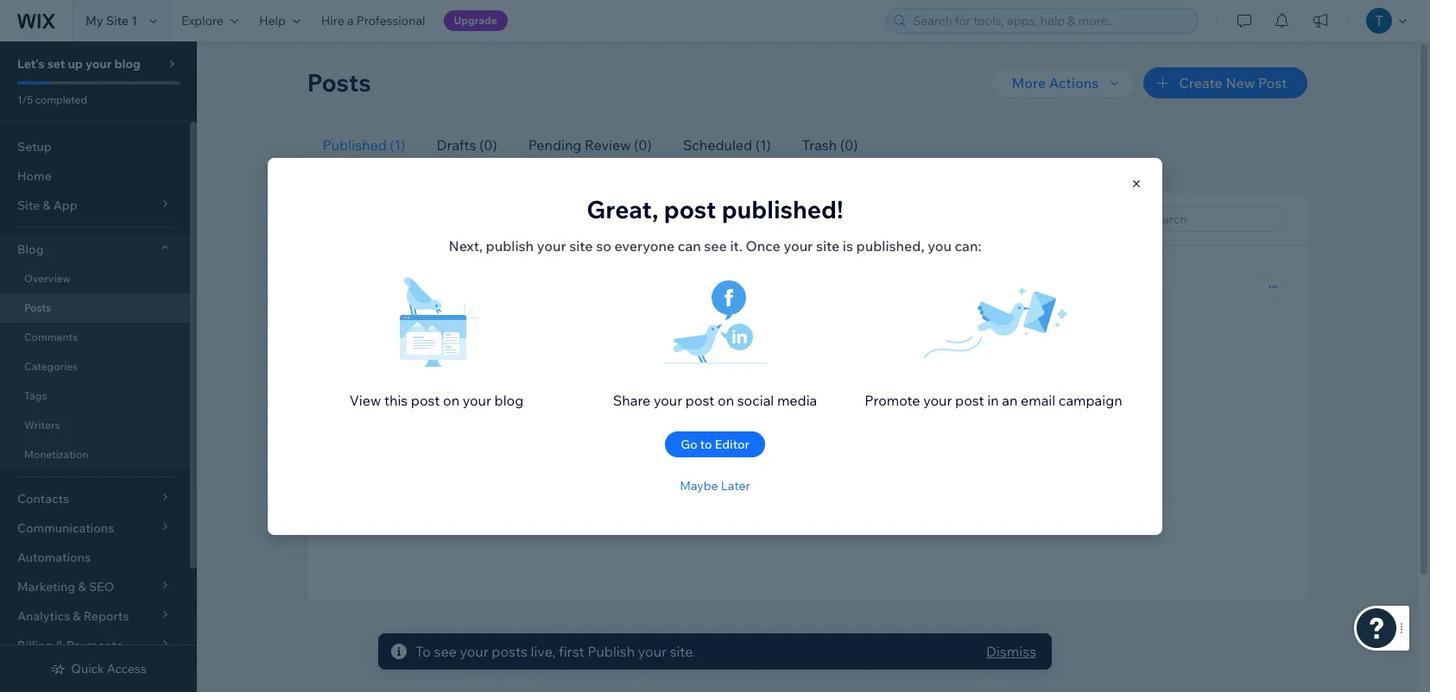 Task type: describe. For each thing, give the bounding box(es) containing it.
view this post on your blog
[[350, 392, 524, 409]]

on for your
[[443, 392, 460, 409]]

hire a professional
[[321, 13, 425, 29]]

published
[[323, 136, 387, 154]]

to
[[700, 437, 712, 452]]

posts link
[[0, 294, 190, 323]]

post
[[1258, 74, 1287, 92]]

your right the "share"
[[654, 392, 683, 409]]

upgrade
[[454, 14, 497, 27]]

explore
[[181, 13, 224, 29]]

next,
[[449, 237, 483, 254]]

social
[[737, 392, 774, 409]]

published (1) button
[[307, 119, 421, 172]]

monetization link
[[0, 440, 190, 470]]

up
[[68, 56, 83, 72]]

1 horizontal spatial blog
[[495, 392, 524, 409]]

tags link
[[0, 382, 190, 411]]

sidebar element
[[0, 41, 197, 693]]

tab list containing published (1)
[[307, 119, 1287, 172]]

great, post published!
[[587, 194, 844, 224]]

campaign
[[1059, 392, 1123, 409]]

overview
[[24, 272, 71, 285]]

create
[[1179, 74, 1223, 92]]

go
[[681, 437, 698, 452]]

drafts
[[437, 136, 476, 154]]

scheduled (1)
[[683, 136, 771, 154]]

posts
[[492, 643, 528, 661]]

trash
[[802, 136, 837, 154]]

(1) for scheduled (1)
[[756, 136, 771, 154]]

seconds
[[476, 292, 516, 304]]

view
[[350, 392, 381, 409]]

create new post
[[1179, 74, 1287, 92]]

to
[[415, 643, 431, 661]]

1 horizontal spatial posts
[[307, 67, 371, 98]]

automations link
[[0, 543, 190, 573]]

1
[[131, 13, 137, 29]]

once
[[746, 237, 781, 254]]

my
[[86, 13, 103, 29]]

later
[[721, 478, 750, 494]]

published (1)
[[323, 136, 405, 154]]

everyone
[[614, 237, 675, 254]]

help
[[259, 13, 286, 29]]

see inside alert
[[434, 643, 457, 661]]

great,
[[587, 194, 659, 224]]

1 horizontal spatial see
[[704, 237, 727, 254]]

comments link
[[0, 323, 190, 352]]

you
[[928, 237, 952, 254]]

post for view this post on your blog
[[411, 392, 440, 409]]

professional
[[356, 13, 425, 29]]

maybe
[[680, 478, 718, 494]]

scheduled
[[683, 136, 752, 154]]

publish
[[587, 643, 635, 661]]

overview link
[[0, 264, 190, 294]]

setup
[[17, 139, 52, 155]]

new
[[1226, 74, 1255, 92]]

upgrade button
[[444, 10, 508, 31]]

it.
[[730, 237, 743, 254]]

home
[[17, 168, 52, 184]]

can:
[[955, 237, 982, 254]]

your right this
[[463, 392, 491, 409]]

1 horizontal spatial a
[[448, 292, 453, 304]]

2 (0) from the left
[[634, 136, 652, 154]]

posts inside "sidebar" element
[[24, 301, 51, 314]]

your right publish
[[537, 237, 566, 254]]

blog inside "sidebar" element
[[114, 56, 141, 72]]

categories link
[[0, 352, 190, 382]]

monetization
[[24, 448, 88, 461]]

promote
[[865, 392, 920, 409]]

quick access
[[71, 662, 147, 677]]

on for social
[[718, 392, 734, 409]]

this
[[384, 392, 408, 409]]

ago
[[518, 292, 537, 304]]

review
[[585, 136, 631, 154]]

1/5 completed
[[17, 93, 87, 106]]

Search for tools, apps, help & more... field
[[908, 9, 1193, 33]]

pending review (0)
[[528, 136, 652, 154]]

maybe later
[[680, 478, 750, 494]]



Task type: locate. For each thing, give the bounding box(es) containing it.
trash (0)
[[802, 136, 858, 154]]

(0)
[[479, 136, 497, 154], [634, 136, 652, 154], [840, 136, 858, 154]]

post up to
[[686, 392, 715, 409]]

my site 1
[[86, 13, 137, 29]]

post up 'can'
[[664, 194, 716, 224]]

published!
[[722, 194, 844, 224]]

writers
[[24, 419, 60, 432]]

2 (1) from the left
[[756, 136, 771, 154]]

go to editor button
[[665, 431, 765, 457]]

(0) inside 'button'
[[840, 136, 858, 154]]

promote your post in an email campaign
[[865, 392, 1123, 409]]

categories
[[24, 360, 78, 373]]

(0) for drafts (0)
[[479, 136, 497, 154]]

hire a professional link
[[311, 0, 436, 41]]

maybe later button
[[680, 478, 750, 494]]

set
[[47, 56, 65, 72]]

1 site from the left
[[569, 237, 593, 254]]

0 vertical spatial posts
[[307, 67, 371, 98]]

2 horizontal spatial (0)
[[840, 136, 858, 154]]

quick access button
[[50, 662, 147, 677]]

your right up
[[85, 56, 112, 72]]

let's
[[17, 56, 45, 72]]

your left posts
[[460, 643, 489, 661]]

site
[[569, 237, 593, 254], [816, 237, 840, 254]]

(0) for trash (0)
[[840, 136, 858, 154]]

scheduled (1) button
[[667, 119, 787, 172]]

0 vertical spatial see
[[704, 237, 727, 254]]

0 horizontal spatial (0)
[[479, 136, 497, 154]]

1 horizontal spatial (1)
[[756, 136, 771, 154]]

site.
[[670, 643, 696, 661]]

Search field
[[1142, 207, 1280, 231]]

1 (1) from the left
[[390, 136, 405, 154]]

editor
[[715, 437, 750, 452]]

post left the 'in' on the bottom of page
[[955, 392, 984, 409]]

0 horizontal spatial blog
[[114, 56, 141, 72]]

posts down overview
[[24, 301, 51, 314]]

dismiss button
[[986, 642, 1036, 662]]

(1) right published
[[390, 136, 405, 154]]

pending review (0) button
[[513, 119, 667, 172]]

0 horizontal spatial on
[[443, 392, 460, 409]]

automations
[[17, 550, 91, 566]]

on right this
[[443, 392, 460, 409]]

on
[[443, 392, 460, 409], [718, 392, 734, 409]]

can
[[678, 237, 701, 254]]

next, publish your site so everyone can see it. once your site is published, you can:
[[449, 237, 982, 254]]

posts
[[307, 67, 371, 98], [24, 301, 51, 314]]

few
[[456, 292, 473, 304]]

(1) for published (1)
[[390, 136, 405, 154]]

1 horizontal spatial on
[[718, 392, 734, 409]]

(1) right scheduled
[[756, 136, 771, 154]]

0 vertical spatial blog
[[114, 56, 141, 72]]

your right promote
[[923, 392, 952, 409]]

in
[[987, 392, 999, 409]]

see left it.
[[704, 237, 727, 254]]

blog button
[[0, 235, 190, 264]]

tags
[[24, 390, 47, 402]]

published,
[[856, 237, 925, 254]]

your
[[85, 56, 112, 72], [537, 237, 566, 254], [784, 237, 813, 254], [463, 392, 491, 409], [654, 392, 683, 409], [923, 392, 952, 409], [460, 643, 489, 661], [638, 643, 667, 661]]

home link
[[0, 162, 190, 191]]

quick
[[71, 662, 104, 677]]

1 vertical spatial blog
[[495, 392, 524, 409]]

(0) right trash
[[840, 136, 858, 154]]

so
[[596, 237, 611, 254]]

share your post on social media
[[613, 392, 817, 409]]

your left site.
[[638, 643, 667, 661]]

on left social
[[718, 392, 734, 409]]

drafts (0) button
[[421, 119, 513, 172]]

share
[[613, 392, 651, 409]]

(0) right review
[[634, 136, 652, 154]]

site
[[106, 13, 129, 29]]

a few seconds ago
[[448, 292, 537, 304]]

post for share your post on social media
[[686, 392, 715, 409]]

publish
[[486, 237, 534, 254]]

alert
[[378, 634, 1052, 670]]

media
[[777, 392, 817, 409]]

see right to
[[434, 643, 457, 661]]

0 horizontal spatial site
[[569, 237, 593, 254]]

post for promote your post in an email campaign
[[955, 392, 984, 409]]

(1) inside button
[[390, 136, 405, 154]]

(0) right the drafts
[[479, 136, 497, 154]]

email
[[1021, 392, 1056, 409]]

0 vertical spatial a
[[347, 13, 354, 29]]

setup link
[[0, 132, 190, 162]]

see
[[704, 237, 727, 254], [434, 643, 457, 661]]

2 site from the left
[[816, 237, 840, 254]]

is
[[843, 237, 853, 254]]

a
[[347, 13, 354, 29], [448, 292, 453, 304]]

an
[[1002, 392, 1018, 409]]

alert containing to see your posts live, first publish your site.
[[378, 634, 1052, 670]]

completed
[[35, 93, 87, 106]]

0 horizontal spatial see
[[434, 643, 457, 661]]

help button
[[249, 0, 311, 41]]

site left the is
[[816, 237, 840, 254]]

2 on from the left
[[718, 392, 734, 409]]

a right hire
[[347, 13, 354, 29]]

comments
[[24, 331, 78, 344]]

a left few
[[448, 292, 453, 304]]

0 horizontal spatial posts
[[24, 301, 51, 314]]

site left so
[[569, 237, 593, 254]]

0 horizontal spatial (1)
[[390, 136, 405, 154]]

3 (0) from the left
[[840, 136, 858, 154]]

(1) inside "button"
[[756, 136, 771, 154]]

1 horizontal spatial (0)
[[634, 136, 652, 154]]

drafts (0)
[[437, 136, 497, 154]]

trash (0) button
[[787, 119, 874, 172]]

1/5
[[17, 93, 33, 106]]

blog
[[17, 242, 44, 257]]

access
[[107, 662, 147, 677]]

pending
[[528, 136, 582, 154]]

1 vertical spatial posts
[[24, 301, 51, 314]]

1 vertical spatial see
[[434, 643, 457, 661]]

tab list
[[307, 119, 1287, 172]]

let's set up your blog
[[17, 56, 141, 72]]

1 horizontal spatial site
[[816, 237, 840, 254]]

writers link
[[0, 411, 190, 440]]

your right once
[[784, 237, 813, 254]]

blog
[[114, 56, 141, 72], [495, 392, 524, 409]]

1 (0) from the left
[[479, 136, 497, 154]]

0 horizontal spatial a
[[347, 13, 354, 29]]

1 vertical spatial a
[[448, 292, 453, 304]]

hire
[[321, 13, 344, 29]]

post right this
[[411, 392, 440, 409]]

first
[[559, 643, 584, 661]]

your inside "sidebar" element
[[85, 56, 112, 72]]

1 on from the left
[[443, 392, 460, 409]]

posts down hire
[[307, 67, 371, 98]]



Task type: vqa. For each thing, say whether or not it's contained in the screenshot.
4.9
no



